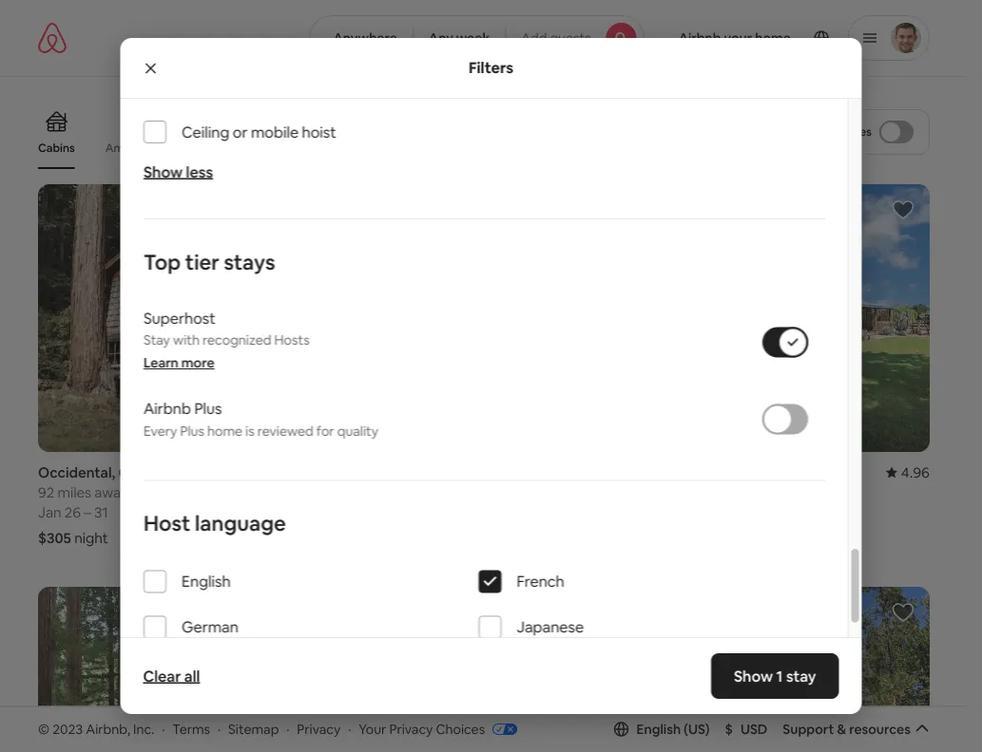 Task type: locate. For each thing, give the bounding box(es) containing it.
ceiling or mobile hoist
[[181, 123, 336, 142]]

2 vertical spatial show
[[734, 667, 773, 686]]

show for show map
[[440, 638, 474, 655]]

california inside "occidental, california 92 miles away jan 26 – 31 $305 night"
[[118, 463, 183, 482]]

quality
[[337, 423, 378, 440]]

english inside filters dialog
[[181, 573, 230, 592]]

or
[[232, 123, 247, 142]]

show less
[[143, 163, 213, 182]]

privacy
[[297, 721, 341, 738], [389, 721, 433, 738]]

0 vertical spatial english
[[181, 573, 230, 592]]

occidental, california 92 miles away jan 26 – 31 $305 night
[[38, 463, 183, 547]]

· right inc.
[[162, 721, 165, 738]]

learn more link
[[143, 355, 214, 372]]

stay
[[786, 667, 816, 686]]

more
[[181, 355, 214, 372]]

ceiling
[[181, 123, 229, 142]]

english
[[181, 573, 230, 592], [637, 721, 681, 738]]

0 vertical spatial show
[[143, 163, 182, 182]]

inc.
[[133, 721, 154, 738]]

english left (us)
[[637, 721, 681, 738]]

filters dialog
[[120, 0, 862, 716]]

occidental,
[[38, 463, 115, 482]]

0 horizontal spatial california
[[118, 463, 183, 482]]

terms · sitemap · privacy
[[172, 721, 341, 738]]

show
[[143, 163, 182, 182], [440, 638, 474, 655], [734, 667, 773, 686]]

show left map
[[440, 638, 474, 655]]

0 horizontal spatial show
[[143, 163, 182, 182]]

filters
[[469, 58, 513, 77]]

privacy right your
[[389, 721, 433, 738]]

$ usd
[[725, 721, 768, 738]]

show left 1
[[734, 667, 773, 686]]

learn
[[143, 355, 178, 372]]

california down every
[[118, 463, 183, 482]]

4.96 out of 5 average rating image
[[886, 463, 930, 482]]

31
[[94, 503, 108, 522]]

plus right every
[[180, 423, 204, 440]]

·
[[162, 721, 165, 738], [218, 721, 221, 738], [286, 721, 289, 738], [348, 721, 351, 738]]

hoist
[[301, 123, 336, 142]]

is
[[245, 423, 254, 440]]

2 california from the left
[[444, 463, 508, 482]]

plus up the home
[[194, 400, 221, 419]]

your
[[359, 721, 386, 738]]

english for english (us)
[[637, 721, 681, 738]]

1 horizontal spatial privacy
[[389, 721, 433, 738]]

add to wishlist: arnold, california image
[[892, 602, 915, 624]]

· left your
[[348, 721, 351, 738]]

2 horizontal spatial show
[[734, 667, 773, 686]]

display total before taxes button
[[718, 109, 930, 155]]

2 horizontal spatial california
[[711, 463, 776, 482]]

any week
[[429, 29, 490, 47]]

any week button
[[412, 15, 506, 61]]

anywhere
[[333, 29, 397, 47]]

california right 'acampo,'
[[711, 463, 776, 482]]

1 california from the left
[[118, 463, 183, 482]]

acampo, california
[[648, 463, 776, 482]]

&
[[837, 721, 846, 738]]

1 vertical spatial english
[[637, 721, 681, 738]]

0 vertical spatial plus
[[194, 400, 221, 419]]

1 vertical spatial show
[[440, 638, 474, 655]]

all
[[184, 667, 200, 686]]

1 horizontal spatial california
[[444, 463, 508, 482]]

2023
[[52, 721, 83, 738]]

add to wishlist: acampo, california image
[[892, 199, 915, 222]]

–
[[84, 503, 91, 522]]

group
[[38, 95, 604, 169], [38, 184, 320, 452], [343, 184, 625, 452], [648, 184, 930, 452], [38, 587, 320, 753], [343, 587, 625, 753], [648, 587, 930, 753]]

· left privacy link
[[286, 721, 289, 738]]

1 horizontal spatial english
[[637, 721, 681, 738]]

show inside button
[[440, 638, 474, 655]]

1 privacy from the left
[[297, 721, 341, 738]]

1 horizontal spatial show
[[440, 638, 474, 655]]

4.98
[[291, 463, 320, 482]]

california for acampo, california
[[711, 463, 776, 482]]

show map
[[440, 638, 505, 655]]

2 privacy from the left
[[389, 721, 433, 738]]

before
[[804, 125, 840, 139]]

clear
[[143, 667, 181, 686]]

home
[[207, 423, 242, 440]]

omg!
[[227, 141, 258, 155]]

plus
[[194, 400, 221, 419], [180, 423, 204, 440]]

english up german
[[181, 573, 230, 592]]

3 california from the left
[[711, 463, 776, 482]]

taxes
[[842, 125, 872, 139]]

4.99 out of 5 average rating image
[[581, 463, 625, 482]]

miles
[[57, 483, 91, 502]]

1
[[776, 667, 783, 686]]

show 1 stay link
[[711, 654, 839, 700]]

amazing
[[105, 140, 153, 155]]

privacy left your
[[297, 721, 341, 738]]

remove from wishlist: occidental, california image
[[282, 199, 305, 222]]

vineyards
[[300, 141, 353, 155]]

japanese
[[516, 618, 583, 638]]

california for occidental, california 92 miles away jan 26 – 31 $305 night
[[118, 463, 183, 482]]

top
[[143, 249, 180, 276]]

None search field
[[309, 15, 644, 61]]

1 · from the left
[[162, 721, 165, 738]]

california right beach,
[[444, 463, 508, 482]]

0 horizontal spatial english
[[181, 573, 230, 592]]

0 horizontal spatial privacy
[[297, 721, 341, 738]]

cabins
[[38, 141, 75, 155]]

anywhere button
[[309, 15, 413, 61]]

· right terms
[[218, 721, 221, 738]]

california
[[118, 463, 183, 482], [444, 463, 508, 482], [711, 463, 776, 482]]

show down views
[[143, 163, 182, 182]]

with
[[173, 332, 199, 350]]



Task type: vqa. For each thing, say whether or not it's contained in the screenshot.
left "week"
no



Task type: describe. For each thing, give the bounding box(es) containing it.
for
[[316, 423, 334, 440]]

total
[[776, 125, 801, 139]]

show 1 stay
[[734, 667, 816, 686]]

stays
[[223, 249, 275, 276]]

4 · from the left
[[348, 721, 351, 738]]

guests
[[550, 29, 591, 47]]

support & resources
[[783, 721, 911, 738]]

1 vertical spatial plus
[[180, 423, 204, 440]]

english for english
[[181, 573, 230, 592]]

3 · from the left
[[286, 721, 289, 738]]

superhost stay with recognized hosts learn more
[[143, 309, 309, 372]]

display total before taxes
[[735, 125, 872, 139]]

airbnb
[[143, 400, 191, 419]]

4.98 out of 5 average rating image
[[276, 463, 320, 482]]

jan
[[38, 503, 61, 522]]

views
[[155, 140, 186, 155]]

language
[[194, 511, 286, 538]]

airbnb plus every plus home is reviewed for quality
[[143, 400, 378, 440]]

map
[[477, 638, 505, 655]]

terms link
[[172, 721, 210, 738]]

©
[[38, 721, 50, 738]]

sitemap link
[[228, 721, 279, 738]]

support & resources button
[[783, 721, 930, 738]]

choices
[[436, 721, 485, 738]]

less
[[185, 163, 213, 182]]

week
[[456, 29, 490, 47]]

$
[[725, 721, 733, 738]]

host
[[143, 511, 190, 538]]

© 2023 airbnb, inc. ·
[[38, 721, 165, 738]]

amazing views
[[105, 140, 186, 155]]

$305
[[38, 529, 71, 547]]

sitemap
[[228, 721, 279, 738]]

recognized
[[202, 332, 271, 350]]

privacy link
[[297, 721, 341, 738]]

4.96
[[901, 463, 930, 482]]

any
[[429, 29, 453, 47]]

(us)
[[684, 721, 710, 738]]

reviewed
[[257, 423, 313, 440]]

english (us) button
[[614, 721, 710, 738]]

92
[[38, 483, 54, 502]]

none search field containing anywhere
[[309, 15, 644, 61]]

show less button
[[143, 163, 213, 182]]

show for show 1 stay
[[734, 667, 773, 686]]

support
[[783, 721, 834, 738]]

usd
[[740, 721, 768, 738]]

hosts
[[274, 332, 309, 350]]

add guests
[[521, 29, 591, 47]]

german
[[181, 618, 238, 638]]

every
[[143, 423, 177, 440]]

stinson beach, california
[[343, 463, 508, 482]]

superhost
[[143, 309, 215, 329]]

show for show less
[[143, 163, 182, 182]]

2 · from the left
[[218, 721, 221, 738]]

group containing amazing views
[[38, 95, 604, 169]]

mobile
[[250, 123, 298, 142]]

tier
[[185, 249, 219, 276]]

stay
[[143, 332, 170, 350]]

display
[[735, 125, 774, 139]]

profile element
[[667, 0, 930, 76]]

4.99
[[596, 463, 625, 482]]

terms
[[172, 721, 210, 738]]

french
[[516, 573, 564, 592]]

clear all button
[[134, 658, 209, 696]]

acampo,
[[648, 463, 708, 482]]

english (us)
[[637, 721, 710, 738]]

away
[[94, 483, 128, 502]]

your privacy choices
[[359, 721, 485, 738]]

top tier stays
[[143, 249, 275, 276]]

add to wishlist: stinson beach, california image
[[587, 199, 610, 222]]

your privacy choices link
[[359, 721, 517, 740]]

add guests button
[[505, 15, 644, 61]]

resources
[[849, 721, 911, 738]]

night
[[74, 529, 108, 547]]

host language
[[143, 511, 286, 538]]

add
[[521, 29, 547, 47]]

26
[[65, 503, 81, 522]]



